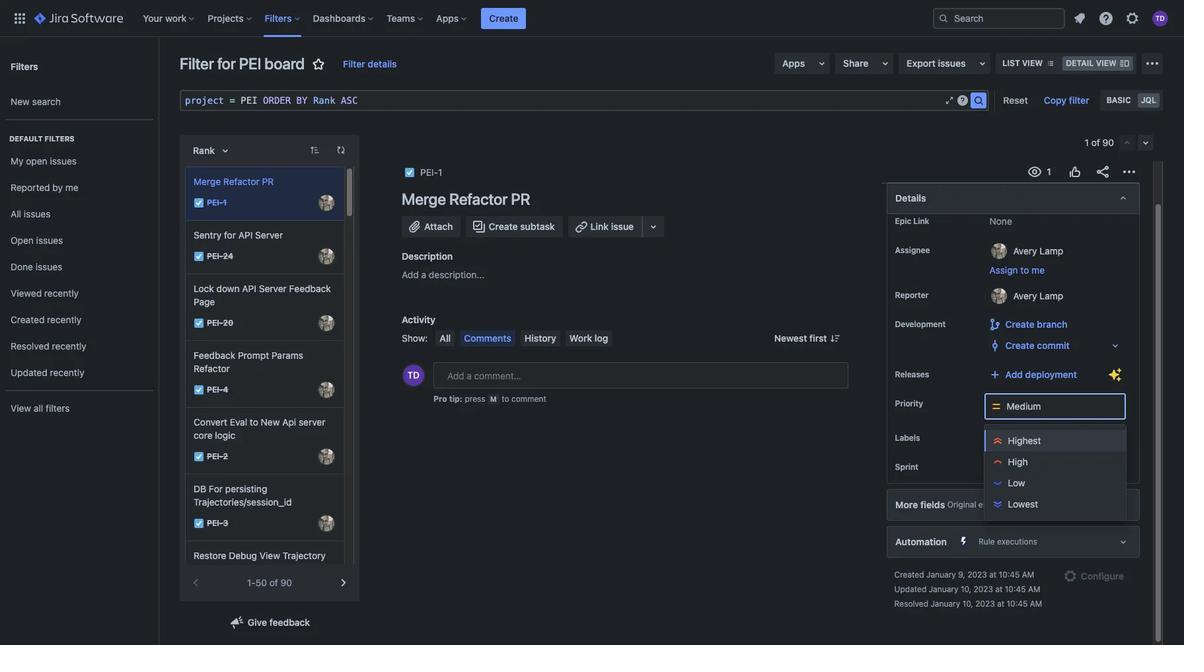 Task type: locate. For each thing, give the bounding box(es) containing it.
2 vertical spatial to
[[250, 416, 258, 428]]

create subtask button
[[466, 216, 563, 237]]

create up the create commit
[[1006, 319, 1035, 330]]

for for filter
[[217, 54, 236, 73]]

recently inside 'link'
[[44, 287, 79, 299]]

1 vertical spatial 10:45
[[1005, 584, 1026, 594]]

1 vertical spatial all
[[440, 333, 451, 344]]

all inside button
[[440, 333, 451, 344]]

updated down "resolved recently"
[[11, 367, 47, 378]]

share
[[844, 58, 869, 69]]

0 vertical spatial all
[[11, 208, 21, 219]]

0 horizontal spatial pei-1
[[207, 198, 227, 208]]

me right the assign
[[1032, 264, 1045, 276]]

actions image
[[1122, 164, 1138, 180]]

apps left 'open pluggable items dropdown' image
[[783, 58, 805, 69]]

1 avery lamp image from the top
[[319, 249, 335, 264]]

1 lamp from the top
[[1040, 245, 1064, 256]]

0 vertical spatial server
[[255, 229, 283, 241]]

created down 'viewed'
[[11, 314, 45, 325]]

create left subtask
[[489, 221, 518, 232]]

more
[[895, 499, 918, 510]]

refresh image
[[336, 145, 346, 155]]

create inside dropdown button
[[1006, 340, 1035, 351]]

pei- down logic
[[207, 452, 223, 462]]

first
[[810, 333, 827, 344]]

new inside 'convert eval to new api server core logic'
[[261, 416, 280, 428]]

more fields element
[[887, 489, 1167, 521]]

filter for filter for pei board
[[180, 54, 214, 73]]

1 vertical spatial merge refactor pr
[[402, 190, 530, 208]]

0 horizontal spatial feedback
[[194, 350, 235, 361]]

0 horizontal spatial view
[[1023, 58, 1043, 68]]

comment
[[512, 394, 547, 404]]

1 horizontal spatial filter
[[343, 58, 365, 70]]

api right down
[[242, 283, 256, 294]]

1 vertical spatial task image
[[194, 518, 204, 529]]

filter
[[1069, 95, 1090, 106]]

history button
[[521, 331, 561, 346]]

api for for
[[238, 229, 253, 241]]

to right m
[[502, 394, 509, 404]]

0 horizontal spatial resolved
[[11, 340, 49, 351]]

1 horizontal spatial created
[[895, 570, 925, 580]]

create for create branch
[[1006, 319, 1035, 330]]

resolved down created recently
[[11, 340, 49, 351]]

task image for lock down api server feedback page
[[194, 318, 204, 329]]

view right list
[[1023, 58, 1043, 68]]

0 horizontal spatial updated
[[11, 367, 47, 378]]

issues up viewed recently
[[36, 261, 62, 272]]

rank inside dropdown button
[[193, 145, 215, 156]]

pei- down sentry
[[207, 251, 223, 261]]

me inside button
[[1032, 264, 1045, 276]]

task image
[[405, 167, 415, 178], [194, 198, 204, 208], [194, 318, 204, 329], [194, 385, 204, 395], [194, 452, 204, 462]]

priority pin to top. only you can see pinned fields. image
[[926, 399, 937, 409]]

pei- up restore
[[207, 519, 223, 528]]

0 horizontal spatial link
[[591, 221, 609, 232]]

task image left the done issue: pei-20 element
[[194, 318, 204, 329]]

1-50 of 90
[[247, 577, 292, 588]]

task image left done issue: pei-3 element
[[194, 518, 204, 529]]

1 vertical spatial merge
[[402, 190, 446, 208]]

teams
[[387, 12, 415, 23]]

new search link
[[5, 89, 153, 115]]

0 vertical spatial to
[[1021, 264, 1030, 276]]

merge refactor pr down the copy link to issue image on the top left of the page
[[402, 190, 530, 208]]

0 horizontal spatial rank
[[193, 145, 215, 156]]

1 vertical spatial filters
[[46, 402, 70, 414]]

updated
[[11, 367, 47, 378], [895, 584, 927, 594]]

create for create subtask
[[489, 221, 518, 232]]

avery down "assign to me"
[[1014, 290, 1038, 301]]

pro
[[434, 394, 447, 404]]

1 vertical spatial me
[[1032, 264, 1045, 276]]

1 vertical spatial 90
[[281, 577, 292, 588]]

1 horizontal spatial pr
[[511, 190, 530, 208]]

lamp up 'assign to me' button
[[1040, 245, 1064, 256]]

your profile and settings image
[[1153, 10, 1169, 26]]

pei inside jql query field
[[241, 95, 258, 106]]

1 vertical spatial new
[[261, 416, 280, 428]]

pei for for
[[239, 54, 261, 73]]

none down details element
[[990, 216, 1013, 227]]

2 view from the left
[[1096, 58, 1117, 68]]

2 vertical spatial 2023
[[976, 599, 995, 609]]

1 avery lamp image from the top
[[319, 195, 335, 211]]

done issue: pei-1 element
[[207, 197, 227, 209]]

viewed recently
[[11, 287, 79, 299]]

me for assign to me
[[1032, 264, 1045, 276]]

2 horizontal spatial to
[[1021, 264, 1030, 276]]

1 up attach
[[438, 167, 442, 178]]

viewed recently link
[[5, 280, 153, 307]]

0 vertical spatial pr
[[262, 176, 274, 187]]

appswitcher icon image
[[12, 10, 28, 26]]

1 vertical spatial avery lamp image
[[319, 449, 335, 465]]

1 horizontal spatial 1
[[438, 167, 442, 178]]

link right epic
[[914, 216, 930, 226]]

pr up create subtask
[[511, 190, 530, 208]]

1 up sentry for api server on the top left of page
[[223, 198, 227, 208]]

dashboards button
[[309, 8, 379, 29]]

avery lamp image
[[319, 195, 335, 211], [319, 315, 335, 331], [319, 382, 335, 398], [319, 516, 335, 532]]

recently up created recently
[[44, 287, 79, 299]]

created down automation
[[895, 570, 925, 580]]

0 vertical spatial avery
[[1014, 245, 1038, 256]]

all up open
[[11, 208, 21, 219]]

add deployment button
[[985, 364, 1126, 385]]

1 horizontal spatial me
[[1032, 264, 1045, 276]]

90 right '50'
[[281, 577, 292, 588]]

view left "all"
[[11, 402, 31, 414]]

task image left done issue: pei-2 element
[[194, 452, 204, 462]]

avery lamp up create branch
[[1014, 290, 1064, 301]]

january
[[927, 570, 956, 580], [929, 584, 959, 594], [931, 599, 961, 609]]

1 vertical spatial filters
[[11, 60, 38, 72]]

0 vertical spatial 2023
[[968, 570, 988, 580]]

0 horizontal spatial pr
[[262, 176, 274, 187]]

executions
[[997, 537, 1037, 547]]

for up 24
[[224, 229, 236, 241]]

search image
[[939, 13, 949, 23]]

add left a
[[402, 269, 419, 280]]

sort ascending image
[[309, 145, 320, 155]]

params
[[272, 350, 303, 361]]

pro tip: press m to comment
[[434, 394, 547, 404]]

0 vertical spatial 90
[[1103, 137, 1115, 148]]

pei- for convert eval to new api server core logic
[[207, 452, 223, 462]]

create right apps dropdown button
[[489, 12, 519, 23]]

to inside button
[[1021, 264, 1030, 276]]

task image
[[194, 251, 204, 262], [194, 518, 204, 529]]

pei left board
[[239, 54, 261, 73]]

filter inside popup button
[[343, 58, 365, 70]]

banner
[[0, 0, 1185, 37]]

original
[[948, 500, 977, 510]]

0 horizontal spatial 1
[[223, 198, 227, 208]]

reset
[[1004, 95, 1029, 106]]

0 horizontal spatial all
[[11, 208, 21, 219]]

editor image
[[945, 95, 955, 106]]

task image for db for persisting trajectories/session_id
[[194, 518, 204, 529]]

link
[[914, 216, 930, 226], [591, 221, 609, 232]]

merge down pei-1 link
[[402, 190, 446, 208]]

recently down "resolved recently" 'link'
[[50, 367, 84, 378]]

avery lamp up 'assign to me' button
[[1014, 245, 1064, 256]]

task image left 'done issue: pei-1' element
[[194, 198, 204, 208]]

feedback
[[270, 617, 310, 628]]

press
[[465, 394, 486, 404]]

avery lamp image
[[319, 249, 335, 264], [319, 449, 335, 465]]

create subtask
[[489, 221, 555, 232]]

none up high
[[990, 432, 1013, 444]]

list
[[1003, 58, 1021, 68]]

issues right open
[[36, 234, 63, 246]]

reset button
[[996, 90, 1036, 111]]

issues up open issues on the left top
[[24, 208, 51, 219]]

order by image
[[217, 143, 233, 159]]

filters up my open issues
[[45, 134, 75, 143]]

apps inside dropdown button
[[436, 12, 459, 23]]

updated inside default filters group
[[11, 367, 47, 378]]

assign
[[990, 264, 1018, 276]]

0 vertical spatial created
[[11, 314, 45, 325]]

created january 9, 2023 at 10:45 am updated january 10, 2023 at 10:45 am resolved january 10, 2023 at 10:45 am
[[895, 570, 1043, 609]]

server for for
[[255, 229, 283, 241]]

task image left pei-1 link
[[405, 167, 415, 178]]

view
[[1023, 58, 1043, 68], [1096, 58, 1117, 68]]

pei- down page
[[207, 318, 223, 328]]

share image
[[1095, 164, 1111, 180]]

sentry
[[194, 229, 222, 241]]

epic link pin to top. only you can see pinned fields. image
[[943, 216, 954, 227]]

lamp
[[1040, 245, 1064, 256], [1040, 290, 1064, 301]]

1 horizontal spatial filters
[[265, 12, 292, 23]]

1 vertical spatial january
[[929, 584, 959, 594]]

2 none from the top
[[990, 432, 1013, 444]]

to right the assign
[[1021, 264, 1030, 276]]

4 avery lamp image from the top
[[319, 516, 335, 532]]

refactor up 'done issue: pei-1' element
[[223, 176, 260, 187]]

90
[[1103, 137, 1115, 148], [281, 577, 292, 588]]

of
[[1092, 137, 1101, 148], [270, 577, 278, 588]]

create for create
[[489, 12, 519, 23]]

work
[[165, 12, 187, 23]]

pei right =
[[241, 95, 258, 106]]

0 vertical spatial 10:45
[[999, 570, 1020, 580]]

debug
[[229, 550, 257, 561]]

resolved inside created january 9, 2023 at 10:45 am updated january 10, 2023 at 10:45 am resolved january 10, 2023 at 10:45 am
[[895, 599, 929, 609]]

done issue: pei-3 element
[[207, 518, 228, 529]]

filters up board
[[265, 12, 292, 23]]

merge up 'done issue: pei-1' element
[[194, 176, 221, 187]]

done issue: pei-2 element
[[207, 451, 228, 462]]

lamp down 'assign to me' button
[[1040, 290, 1064, 301]]

pei- for sentry for api server
[[207, 251, 223, 261]]

2 avery lamp from the top
[[1014, 290, 1064, 301]]

apps right teams popup button
[[436, 12, 459, 23]]

new left "search" on the top of the page
[[11, 96, 30, 107]]

0 vertical spatial filters
[[265, 12, 292, 23]]

JQL query field
[[181, 91, 945, 110]]

detail
[[1066, 58, 1094, 68]]

of up share 'image'
[[1092, 137, 1101, 148]]

refactor down the copy link to issue image on the top left of the page
[[449, 190, 508, 208]]

refactor up "pei-4"
[[194, 363, 230, 374]]

primary element
[[8, 0, 933, 37]]

recently down viewed recently 'link' at the top left of page
[[47, 314, 82, 325]]

1 none from the top
[[990, 216, 1013, 227]]

development pin to top. only you can see pinned fields. image
[[949, 319, 959, 330]]

pei- for feedback prompt params refactor
[[207, 385, 223, 395]]

2 lamp from the top
[[1040, 290, 1064, 301]]

create down create branch
[[1006, 340, 1035, 351]]

1 down filter
[[1085, 137, 1089, 148]]

api right sentry
[[238, 229, 253, 241]]

created inside default filters group
[[11, 314, 45, 325]]

created for created january 9, 2023 at 10:45 am updated january 10, 2023 at 10:45 am resolved january 10, 2023 at 10:45 am
[[895, 570, 925, 580]]

filters button
[[261, 8, 305, 29]]

1 vertical spatial lamp
[[1040, 290, 1064, 301]]

task image left done issue: pei-24 element
[[194, 251, 204, 262]]

issues inside button
[[938, 58, 966, 69]]

task image left done issue: pei-4 'element'
[[194, 385, 204, 395]]

labels
[[895, 433, 921, 443]]

persisting
[[225, 483, 267, 494]]

pei-1 link
[[420, 165, 442, 180]]

open pluggable items dropdown image
[[815, 56, 830, 71]]

pei
[[239, 54, 261, 73], [241, 95, 258, 106]]

teams button
[[383, 8, 428, 29]]

detail view
[[1066, 58, 1117, 68]]

lock
[[194, 283, 214, 294]]

0 vertical spatial add
[[402, 269, 419, 280]]

search
[[32, 96, 61, 107]]

server up lock down api server feedback page
[[255, 229, 283, 241]]

details
[[368, 58, 397, 70]]

add up medium at right bottom
[[1006, 369, 1023, 380]]

1 horizontal spatial resolved
[[895, 599, 929, 609]]

import and bulk change issues; go back to the old issue search image
[[1145, 56, 1161, 71]]

0 vertical spatial avery lamp image
[[319, 249, 335, 264]]

0 horizontal spatial view
[[11, 402, 31, 414]]

pr up sentry for api server on the top left of page
[[262, 176, 274, 187]]

rank button
[[185, 140, 241, 161]]

2 vertical spatial refactor
[[194, 363, 230, 374]]

pei- inside 'element'
[[207, 385, 223, 395]]

issues
[[938, 58, 966, 69], [50, 155, 77, 166], [24, 208, 51, 219], [36, 234, 63, 246], [36, 261, 62, 272]]

profile image of tariq douglas image
[[403, 365, 424, 386]]

pei- up convert
[[207, 385, 223, 395]]

Add a comment… field
[[434, 362, 849, 389]]

new left api
[[261, 416, 280, 428]]

resolved down automation
[[895, 599, 929, 609]]

avery up "assign to me"
[[1014, 245, 1038, 256]]

give feedback button
[[221, 612, 318, 633]]

details element
[[887, 182, 1140, 214]]

0 vertical spatial feedback
[[289, 283, 331, 294]]

50
[[256, 577, 267, 588]]

0 vertical spatial avery lamp
[[1014, 245, 1064, 256]]

view right detail
[[1096, 58, 1117, 68]]

pei-3
[[207, 519, 228, 528]]

project = pei order by rank asc
[[185, 95, 358, 106]]

menu bar
[[433, 331, 615, 346]]

1 vertical spatial created
[[895, 570, 925, 580]]

create inside button
[[489, 12, 519, 23]]

server right down
[[259, 283, 287, 294]]

merge
[[194, 176, 221, 187], [402, 190, 446, 208]]

1 horizontal spatial pei-1
[[420, 167, 442, 178]]

0 vertical spatial of
[[1092, 137, 1101, 148]]

1 vertical spatial rank
[[193, 145, 215, 156]]

merge refactor pr
[[194, 176, 274, 187], [402, 190, 530, 208]]

1 vertical spatial apps
[[783, 58, 805, 69]]

sidebar navigation image
[[144, 53, 173, 79]]

none up low
[[990, 461, 1013, 473]]

3 avery lamp image from the top
[[319, 382, 335, 398]]

1 vertical spatial view
[[260, 550, 280, 561]]

issues right export
[[938, 58, 966, 69]]

2 avery lamp image from the top
[[319, 449, 335, 465]]

recently down created recently link
[[52, 340, 86, 351]]

10:45
[[999, 570, 1020, 580], [1005, 584, 1026, 594], [1007, 599, 1028, 609]]

server inside lock down api server feedback page
[[259, 283, 287, 294]]

view right debug
[[260, 550, 280, 561]]

pei- up sentry
[[207, 198, 223, 208]]

1 vertical spatial api
[[242, 283, 256, 294]]

view all filters
[[11, 402, 70, 414]]

components,
[[1071, 500, 1121, 510]]

export issues
[[907, 58, 966, 69]]

updated recently
[[11, 367, 84, 378]]

commit
[[1037, 340, 1070, 351]]

all for all
[[440, 333, 451, 344]]

0 vertical spatial api
[[238, 229, 253, 241]]

1 vertical spatial server
[[259, 283, 287, 294]]

pei-1 up sentry
[[207, 198, 227, 208]]

search image
[[971, 93, 987, 108]]

for up =
[[217, 54, 236, 73]]

0 horizontal spatial apps
[[436, 12, 459, 23]]

convert
[[194, 416, 227, 428]]

merge refactor pr up 'done issue: pei-1' element
[[194, 176, 274, 187]]

projects
[[208, 12, 244, 23]]

0 vertical spatial for
[[217, 54, 236, 73]]

1 vertical spatial feedback
[[194, 350, 235, 361]]

1 horizontal spatial merge refactor pr
[[402, 190, 530, 208]]

2 vertical spatial 10:45
[[1007, 599, 1028, 609]]

90 up share 'image'
[[1103, 137, 1115, 148]]

filters right "all"
[[46, 402, 70, 414]]

to
[[1021, 264, 1030, 276], [502, 394, 509, 404], [250, 416, 258, 428]]

pei-1 up "attach" button
[[420, 167, 442, 178]]

0 horizontal spatial of
[[270, 577, 278, 588]]

restore debug view trajectory viewer
[[194, 550, 326, 574]]

none
[[990, 216, 1013, 227], [990, 432, 1013, 444], [990, 461, 1013, 473]]

me right by
[[65, 182, 78, 193]]

1 view from the left
[[1023, 58, 1043, 68]]

0 vertical spatial none
[[990, 216, 1013, 227]]

0 horizontal spatial created
[[11, 314, 45, 325]]

1 vertical spatial of
[[270, 577, 278, 588]]

0 vertical spatial pei
[[239, 54, 261, 73]]

rank left order by "image"
[[193, 145, 215, 156]]

0 vertical spatial rank
[[313, 95, 336, 106]]

1 vertical spatial avery lamp
[[1014, 290, 1064, 301]]

issues inside 'link'
[[24, 208, 51, 219]]

1 horizontal spatial add
[[1006, 369, 1023, 380]]

view for list view
[[1023, 58, 1043, 68]]

1 horizontal spatial view
[[260, 550, 280, 561]]

filters up new search
[[11, 60, 38, 72]]

0 horizontal spatial me
[[65, 182, 78, 193]]

created inside created january 9, 2023 at 10:45 am updated january 10, 2023 at 10:45 am resolved january 10, 2023 at 10:45 am
[[895, 570, 925, 580]]

of right '50'
[[270, 577, 278, 588]]

all inside 'link'
[[11, 208, 21, 219]]

me inside default filters group
[[65, 182, 78, 193]]

1 vertical spatial updated
[[895, 584, 927, 594]]

3 none from the top
[[990, 461, 1013, 473]]

1 task image from the top
[[194, 251, 204, 262]]

asc
[[341, 95, 358, 106]]

star filter for pei board image
[[311, 56, 327, 72]]

task image for feedback prompt params refactor
[[194, 385, 204, 395]]

open
[[11, 234, 34, 246]]

jira software image
[[34, 10, 123, 26], [34, 10, 123, 26]]

avery lamp image for lock down api server feedback page
[[319, 315, 335, 331]]

issues for done issues
[[36, 261, 62, 272]]

project
[[185, 95, 224, 106]]

feedback
[[289, 283, 331, 294], [194, 350, 235, 361]]

0 horizontal spatial filter
[[180, 54, 214, 73]]

task image for convert eval to new api server core logic
[[194, 452, 204, 462]]

order
[[263, 95, 291, 106]]

2 task image from the top
[[194, 518, 204, 529]]

add for add deployment
[[1006, 369, 1023, 380]]

1 horizontal spatial rank
[[313, 95, 336, 106]]

filters inside popup button
[[265, 12, 292, 23]]

pei- for db for persisting trajectories/session_id
[[207, 519, 223, 528]]

2 horizontal spatial 1
[[1085, 137, 1089, 148]]

updated down automation
[[895, 584, 927, 594]]

epic
[[895, 216, 912, 226]]

issues for open issues
[[36, 234, 63, 246]]

issues right the open
[[50, 155, 77, 166]]

rank right "by"
[[313, 95, 336, 106]]

2 vertical spatial none
[[990, 461, 1013, 473]]

pei- left the copy link to issue image on the top left of the page
[[420, 167, 438, 178]]

automation element
[[887, 526, 1140, 558]]

1 vertical spatial refactor
[[449, 190, 508, 208]]

add inside popup button
[[1006, 369, 1023, 380]]

filter left details at the left top of page
[[343, 58, 365, 70]]

all right show: on the bottom of the page
[[440, 333, 451, 344]]

settings image
[[1125, 10, 1141, 26]]

1 vertical spatial resolved
[[895, 599, 929, 609]]

viewer
[[194, 563, 221, 574]]

0 vertical spatial merge refactor pr
[[194, 176, 274, 187]]

1 vertical spatial 1
[[438, 167, 442, 178]]

2 avery lamp image from the top
[[319, 315, 335, 331]]

apps inside button
[[783, 58, 805, 69]]

show:
[[402, 333, 428, 344]]

api inside lock down api server feedback page
[[242, 283, 256, 294]]

0 vertical spatial at
[[990, 570, 997, 580]]

fields
[[921, 499, 945, 510]]

refactor inside feedback prompt params refactor
[[194, 363, 230, 374]]

to right eval
[[250, 416, 258, 428]]

pei-20
[[207, 318, 233, 328]]

avery
[[1014, 245, 1038, 256], [1014, 290, 1038, 301]]

next page image
[[336, 575, 352, 591]]

share button
[[836, 53, 894, 74]]

link left "issue"
[[591, 221, 609, 232]]

filter up project
[[180, 54, 214, 73]]

server for down
[[259, 283, 287, 294]]

create inside button
[[489, 221, 518, 232]]

for for sentry
[[224, 229, 236, 241]]

recently inside 'link'
[[52, 340, 86, 351]]



Task type: vqa. For each thing, say whether or not it's contained in the screenshot.


Task type: describe. For each thing, give the bounding box(es) containing it.
high
[[1009, 456, 1028, 467]]

issues for all issues
[[24, 208, 51, 219]]

1 horizontal spatial link
[[914, 216, 930, 226]]

copy link to issue image
[[440, 167, 450, 177]]

0 horizontal spatial 90
[[281, 577, 292, 588]]

new search
[[11, 96, 61, 107]]

branch
[[1037, 319, 1068, 330]]

newest first image
[[830, 333, 841, 344]]

1 avery lamp from the top
[[1014, 245, 1064, 256]]

0 vertical spatial 10,
[[961, 584, 972, 594]]

2 vertical spatial january
[[931, 599, 961, 609]]

feedback prompt params refactor
[[194, 350, 303, 374]]

add a description...
[[402, 269, 485, 280]]

jql
[[1141, 95, 1157, 105]]

low
[[1009, 477, 1026, 489]]

issue
[[611, 221, 634, 232]]

versions
[[1136, 500, 1167, 510]]

0 vertical spatial january
[[927, 570, 956, 580]]

projects button
[[204, 8, 257, 29]]

0 vertical spatial 1
[[1085, 137, 1089, 148]]

notifications image
[[1072, 10, 1088, 26]]

filters inside group
[[45, 134, 75, 143]]

feedback inside lock down api server feedback page
[[289, 283, 331, 294]]

epic link
[[895, 216, 930, 226]]

default filters
[[9, 134, 75, 143]]

me for reported by me
[[65, 182, 78, 193]]

db
[[194, 483, 206, 494]]

done issue: pei-20 element
[[207, 318, 233, 329]]

to inside 'convert eval to new api server core logic'
[[250, 416, 258, 428]]

highest
[[1009, 435, 1042, 446]]

1 horizontal spatial of
[[1092, 137, 1101, 148]]

1 avery from the top
[[1014, 245, 1038, 256]]

assign to me
[[990, 264, 1045, 276]]

copy
[[1044, 95, 1067, 106]]

filter for pei board
[[180, 54, 305, 73]]

pei for =
[[241, 95, 258, 106]]

0 vertical spatial refactor
[[223, 176, 260, 187]]

20
[[223, 318, 233, 328]]

updated recently link
[[5, 360, 153, 386]]

create for create commit
[[1006, 340, 1035, 351]]

give
[[248, 617, 267, 628]]

0 vertical spatial pei-1
[[420, 167, 442, 178]]

rule
[[979, 537, 995, 547]]

list view
[[1003, 58, 1043, 68]]

recently for updated recently
[[50, 367, 84, 378]]

resolved recently link
[[5, 333, 153, 360]]

default filters group
[[5, 120, 153, 390]]

2 vertical spatial at
[[998, 599, 1005, 609]]

done issues
[[11, 261, 62, 272]]

0 horizontal spatial merge
[[194, 176, 221, 187]]

1 horizontal spatial to
[[502, 394, 509, 404]]

all issues
[[11, 208, 51, 219]]

task image for sentry for api server
[[194, 251, 204, 262]]

1 vertical spatial 2023
[[974, 584, 994, 594]]

link issue button
[[568, 216, 643, 237]]

reporter
[[895, 290, 929, 300]]

vote options: no one has voted for this issue yet. image
[[1068, 164, 1083, 180]]

open create commit dropdown image
[[1108, 338, 1124, 354]]

open export issues dropdown image
[[975, 56, 991, 71]]

page
[[194, 296, 215, 307]]

1 vertical spatial at
[[996, 584, 1003, 594]]

3
[[223, 519, 228, 528]]

0 vertical spatial am
[[1023, 570, 1035, 580]]

pei- for merge refactor pr
[[207, 198, 223, 208]]

assignee
[[895, 245, 930, 255]]

description
[[402, 251, 453, 262]]

newest
[[775, 333, 807, 344]]

copy filter
[[1044, 95, 1090, 106]]

work log
[[570, 333, 608, 344]]

create commit button
[[985, 335, 1126, 356]]

feedback inside feedback prompt params refactor
[[194, 350, 235, 361]]

your
[[143, 12, 163, 23]]

syntax help image
[[958, 95, 969, 106]]

avery lamp image for feedback prompt params refactor
[[319, 382, 335, 398]]

0 horizontal spatial merge refactor pr
[[194, 176, 274, 187]]

created recently
[[11, 314, 82, 325]]

done issue: pei-4 element
[[207, 384, 229, 396]]

done issue: pei-24 element
[[207, 251, 233, 262]]

2 avery from the top
[[1014, 290, 1038, 301]]

link web pages and more image
[[646, 219, 662, 235]]

view for detail view
[[1096, 58, 1117, 68]]

subtask
[[520, 221, 555, 232]]

1 vertical spatial pei-1
[[207, 198, 227, 208]]

restore debug view trajectory viewer link
[[185, 541, 344, 608]]

issues for export issues
[[938, 58, 966, 69]]

help image
[[1099, 10, 1115, 26]]

pei- for lock down api server feedback page
[[207, 318, 223, 328]]

menu bar containing all
[[433, 331, 615, 346]]

my open issues link
[[5, 148, 153, 175]]

task image for merge refactor pr
[[194, 198, 204, 208]]

apps button
[[775, 53, 830, 74]]

api
[[282, 416, 296, 428]]

recently for resolved recently
[[52, 340, 86, 351]]

all for all issues
[[11, 208, 21, 219]]

1 vertical spatial 10,
[[963, 599, 974, 609]]

filter details button
[[335, 54, 405, 75]]

create button
[[481, 8, 527, 29]]

logic
[[215, 430, 236, 441]]

default
[[9, 134, 43, 143]]

2 vertical spatial am
[[1030, 599, 1043, 609]]

lock down api server feedback page
[[194, 283, 331, 307]]

avery lamp image for convert eval to new api server core logic
[[319, 449, 335, 465]]

basic
[[1107, 95, 1132, 105]]

time
[[1016, 500, 1034, 510]]

your work button
[[139, 8, 200, 29]]

core
[[194, 430, 213, 441]]

filter details
[[343, 58, 397, 70]]

newest first button
[[767, 331, 849, 346]]

1 horizontal spatial 90
[[1103, 137, 1115, 148]]

recently for viewed recently
[[44, 287, 79, 299]]

automation
[[895, 536, 947, 547]]

resolved inside 'link'
[[11, 340, 49, 351]]

done issues link
[[5, 254, 153, 280]]

releases
[[895, 370, 930, 379]]

by
[[297, 95, 308, 106]]

resolved recently
[[11, 340, 86, 351]]

banner containing your work
[[0, 0, 1185, 37]]

recently for created recently
[[47, 314, 82, 325]]

created recently link
[[5, 307, 153, 333]]

1 vertical spatial pr
[[511, 190, 530, 208]]

open share dialog image
[[878, 56, 894, 71]]

created for created recently
[[11, 314, 45, 325]]

0 vertical spatial new
[[11, 96, 30, 107]]

description...
[[429, 269, 485, 280]]

filter for filter details
[[343, 58, 365, 70]]

avery lamp image for db for persisting trajectories/session_id
[[319, 516, 335, 532]]

add deployment
[[1006, 369, 1078, 380]]

api for down
[[242, 283, 256, 294]]

pei-24
[[207, 251, 233, 261]]

avery lamp image for sentry for api server
[[319, 249, 335, 264]]

dashboards
[[313, 12, 366, 23]]

for
[[209, 483, 223, 494]]

open
[[26, 155, 47, 166]]

add for add a description...
[[402, 269, 419, 280]]

updated inside created january 9, 2023 at 10:45 am updated january 10, 2023 at 10:45 am resolved january 10, 2023 at 10:45 am
[[895, 584, 927, 594]]

attach button
[[402, 216, 461, 237]]

lowest
[[1009, 498, 1039, 510]]

0 vertical spatial view
[[11, 402, 31, 414]]

rank inside jql query field
[[313, 95, 336, 106]]

Search field
[[933, 8, 1066, 29]]

eval
[[230, 416, 247, 428]]

avery lamp image for merge refactor pr
[[319, 195, 335, 211]]

1 vertical spatial am
[[1029, 584, 1041, 594]]

open issues link
[[5, 227, 153, 254]]

link inside button
[[591, 221, 609, 232]]

1 horizontal spatial merge
[[402, 190, 446, 208]]

sprint
[[895, 462, 919, 472]]

view inside restore debug view trajectory viewer
[[260, 550, 280, 561]]

reported
[[11, 182, 50, 193]]

pei-2
[[207, 452, 228, 462]]

log
[[595, 333, 608, 344]]

done
[[11, 261, 33, 272]]

my
[[11, 155, 23, 166]]



